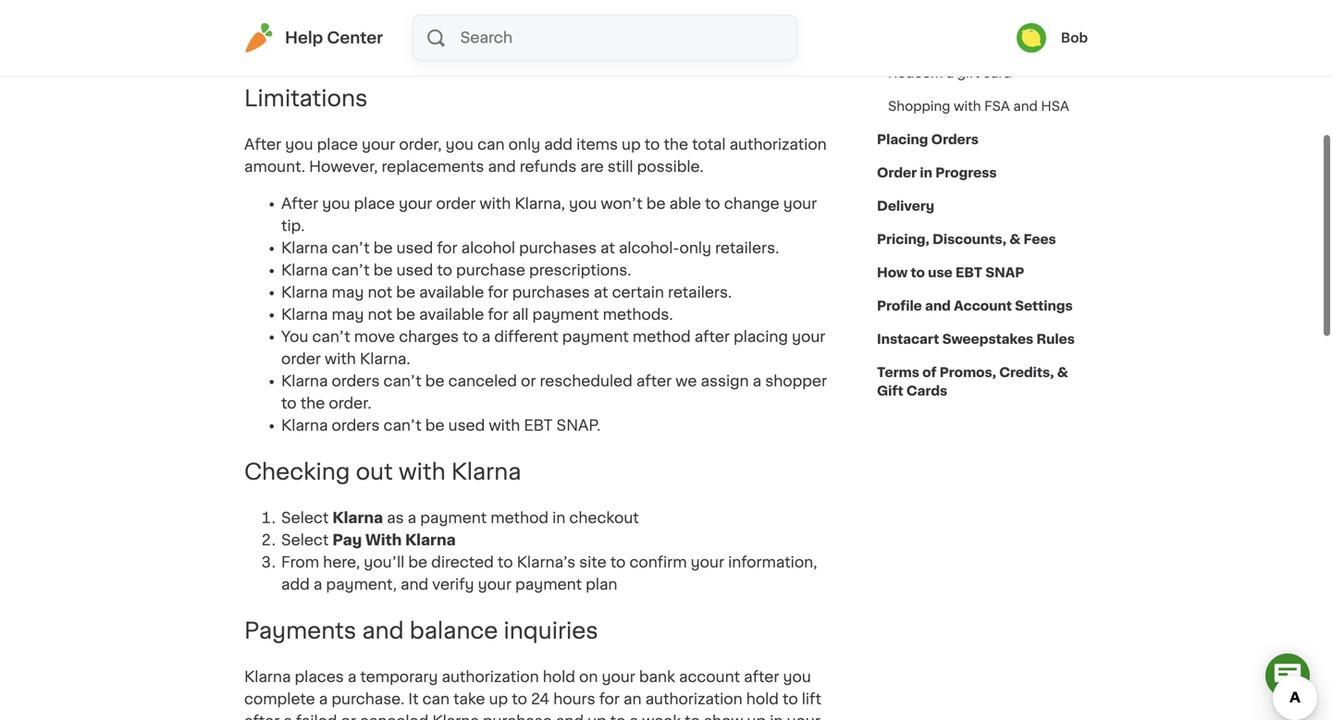 Task type: locate. For each thing, give the bounding box(es) containing it.
place inside after you place your order with klarna, you won't be able to change your tip. klarna can't be used for alcohol purchases at alcohol-only retailers. klarna can't be used to purchase prescriptions. klarna may not be available for purchases at certain retailers. klarna may not be available for all payment methods. you can't move charges to a different payment method after placing your order with klarna. klarna orders can't be canceled or rescheduled after we assign a shopper to the order. klarna orders can't be used with ebt snap.
[[354, 197, 395, 212]]

hold left lift
[[746, 692, 779, 707]]

0 horizontal spatial add
[[281, 578, 310, 592]]

rules
[[1037, 333, 1075, 346]]

order,
[[399, 138, 442, 152]]

and down the you'll
[[401, 578, 428, 592]]

orders down 'order.'
[[332, 419, 380, 434]]

to up "charges"
[[437, 263, 452, 278]]

remaining
[[573, 23, 647, 38]]

or inside klarna places a temporary authorization hold on your bank account after you complete a purchase. it can take up to 24 hours for an authorization hold to lift after a failed or canceled klarna purchase and up to a week to show up in yo
[[341, 714, 356, 721]]

1 horizontal spatial can
[[477, 138, 505, 152]]

purchases down prescriptions.
[[512, 286, 590, 300]]

a up the redeem a gift card at the top of the page
[[952, 33, 960, 46]]

place for however,
[[317, 138, 358, 152]]

to left reflect
[[714, 23, 729, 38]]

terms of promos, credits, & gift cards
[[877, 366, 1068, 398]]

user avatar image
[[1017, 23, 1046, 53]]

purchase
[[888, 33, 949, 46]]

redeem a gift card link
[[877, 56, 1023, 90]]

card for redeem a gift card
[[983, 67, 1012, 80]]

order down 'replacements' in the left top of the page
[[436, 197, 476, 212]]

0 vertical spatial in
[[920, 167, 932, 179]]

card inside "link"
[[989, 33, 1018, 46]]

authorization down account
[[645, 692, 743, 707]]

a
[[952, 33, 960, 46], [946, 67, 954, 80], [482, 330, 491, 345], [753, 374, 761, 389], [408, 511, 416, 526], [313, 578, 322, 592], [348, 670, 356, 685], [319, 692, 328, 707], [283, 714, 292, 721], [630, 714, 638, 721]]

1 vertical spatial select
[[281, 533, 329, 548]]

canceled down the it
[[360, 714, 429, 721]]

total
[[692, 138, 726, 152]]

1 vertical spatial ebt
[[524, 419, 553, 434]]

a down complete
[[283, 714, 292, 721]]

gift inside "link"
[[963, 33, 985, 46]]

place up however,
[[317, 138, 358, 152]]

1 vertical spatial card
[[983, 67, 1012, 80]]

0 vertical spatial after
[[244, 138, 281, 152]]

delivery
[[877, 200, 934, 213]]

be
[[646, 197, 666, 212], [374, 241, 393, 256], [374, 263, 393, 278], [396, 286, 415, 300], [396, 308, 415, 323], [425, 374, 445, 389], [425, 419, 445, 434], [408, 555, 427, 570]]

1 horizontal spatial add
[[544, 138, 573, 152]]

0 vertical spatial used
[[396, 241, 433, 256]]

1 vertical spatial in
[[552, 511, 566, 526]]

a up 'failed'
[[319, 692, 328, 707]]

1 vertical spatial refunded
[[316, 45, 384, 60]]

1 vertical spatial after
[[281, 197, 318, 212]]

reflect
[[733, 23, 782, 38]]

select klarna as a payment method in checkout select pay with klarna from here, you'll be directed to klarna's site to confirm your information, add a payment, and verify your payment plan
[[281, 511, 817, 592]]

1 vertical spatial used
[[396, 263, 433, 278]]

center
[[327, 30, 383, 46]]

1 select from the top
[[281, 511, 329, 526]]

1 horizontal spatial amount.
[[387, 45, 448, 60]]

0 vertical spatial retailers.
[[715, 241, 779, 256]]

with
[[954, 100, 981, 113], [480, 197, 511, 212], [325, 352, 356, 367], [489, 419, 520, 434], [399, 461, 446, 483]]

can inside klarna places a temporary authorization hold on your bank account after you complete a purchase. it can take up to 24 hours for an authorization hold to lift after a failed or canceled klarna purchase and up to a week to show up in yo
[[422, 692, 450, 707]]

for
[[437, 241, 457, 256], [488, 286, 508, 300], [488, 308, 508, 323], [599, 692, 620, 707]]

to
[[714, 23, 729, 38], [645, 138, 660, 152], [705, 197, 720, 212], [437, 263, 452, 278], [911, 266, 925, 279], [463, 330, 478, 345], [281, 397, 297, 411], [498, 555, 513, 570], [610, 555, 626, 570], [512, 692, 527, 707], [783, 692, 798, 707], [610, 714, 626, 721], [685, 714, 700, 721]]

a down purchase a gift card "link"
[[946, 67, 954, 80]]

alcohol-
[[619, 241, 679, 256]]

purchase down alcohol
[[456, 263, 525, 278]]

order down you
[[281, 352, 321, 367]]

up right take
[[489, 692, 508, 707]]

1 horizontal spatial balance
[[651, 23, 710, 38]]

however,
[[309, 160, 378, 175]]

0 vertical spatial select
[[281, 511, 329, 526]]

0 horizontal spatial order
[[281, 352, 321, 367]]

checking out with klarna
[[244, 461, 521, 483]]

method inside after you place your order with klarna, you won't be able to change your tip. klarna can't be used for alcohol purchases at alcohol-only retailers. klarna can't be used to purchase prescriptions. klarna may not be available for purchases at certain retailers. klarna may not be available for all payment methods. you can't move charges to a different payment method after placing your order with klarna. klarna orders can't be canceled or rescheduled after we assign a shopper to the order. klarna orders can't be used with ebt snap.
[[633, 330, 691, 345]]

be inside select klarna as a payment method in checkout select pay with klarna from here, you'll be directed to klarna's site to confirm your information, add a payment, and verify your payment plan
[[408, 555, 427, 570]]

move
[[354, 330, 395, 345]]

gift up shopping with fsa and hsa
[[957, 67, 980, 80]]

your inside klarna places a temporary authorization hold on your bank account after you complete a purchase. it can take up to 24 hours for an authorization hold to lift after a failed or canceled klarna purchase and up to a week to show up in yo
[[602, 670, 635, 685]]

1 horizontal spatial or
[[521, 374, 536, 389]]

in right show
[[770, 714, 783, 721]]

after
[[244, 138, 281, 152], [281, 197, 318, 212]]

after inside after you place your order with klarna, you won't be able to change your tip. klarna can't be used for alcohol purchases at alcohol-only retailers. klarna can't be used to purchase prescriptions. klarna may not be available for purchases at certain retailers. klarna may not be available for all payment methods. you can't move charges to a different payment method after placing your order with klarna. klarna orders can't be canceled or rescheduled after we assign a shopper to the order. klarna orders can't be used with ebt snap.
[[281, 197, 318, 212]]

canceled down different
[[448, 374, 517, 389]]

tip.
[[281, 219, 305, 234]]

and inside after you place your order, you can only add items up to the total authorization amount. however, replacements and refunds are still possible.
[[488, 160, 516, 175]]

able
[[669, 197, 701, 212]]

can right the it
[[422, 692, 450, 707]]

1 vertical spatial or
[[341, 714, 356, 721]]

0 vertical spatial place
[[317, 138, 358, 152]]

a down an
[[630, 714, 638, 721]]

sweepstakes
[[942, 333, 1034, 346]]

used
[[396, 241, 433, 256], [396, 263, 433, 278], [448, 419, 485, 434]]

0 vertical spatial amount.
[[387, 45, 448, 60]]

at
[[600, 241, 615, 256], [594, 286, 608, 300]]

checking
[[244, 461, 350, 483]]

purchase inside klarna places a temporary authorization hold on your bank account after you complete a purchase. it can take up to 24 hours for an authorization hold to lift after a failed or canceled klarna purchase and up to a week to show up in yo
[[483, 714, 552, 721]]

1 vertical spatial place
[[354, 197, 395, 212]]

can up 'replacements' in the left top of the page
[[477, 138, 505, 152]]

0 horizontal spatial or
[[341, 714, 356, 721]]

1 horizontal spatial method
[[633, 330, 691, 345]]

0 vertical spatial may
[[332, 286, 364, 300]]

only
[[508, 138, 540, 152], [679, 241, 711, 256]]

2 vertical spatial used
[[448, 419, 485, 434]]

after inside after you place your order, you can only add items up to the total authorization amount. however, replacements and refunds are still possible.
[[244, 138, 281, 152]]

1 vertical spatial not
[[368, 308, 392, 323]]

2 select from the top
[[281, 533, 329, 548]]

0 vertical spatial only
[[508, 138, 540, 152]]

1 may from the top
[[332, 286, 364, 300]]

the inside after you place your order, you can only add items up to the total authorization amount. however, replacements and refunds are still possible.
[[664, 138, 688, 152]]

at down prescriptions.
[[594, 286, 608, 300]]

purchase a gift card link
[[877, 23, 1029, 56]]

certain
[[612, 286, 664, 300]]

payment
[[532, 308, 599, 323], [562, 330, 629, 345], [420, 511, 487, 526], [515, 578, 582, 592]]

how
[[877, 266, 908, 279]]

add down from
[[281, 578, 310, 592]]

possible.
[[637, 160, 704, 175]]

change
[[724, 197, 780, 212]]

or down purchase.
[[341, 714, 356, 721]]

promos,
[[940, 366, 996, 379]]

authorization
[[729, 138, 827, 152], [442, 670, 539, 685], [645, 692, 743, 707]]

0 horizontal spatial &
[[1009, 233, 1021, 246]]

1 vertical spatial method
[[491, 511, 549, 526]]

for refunded items, klarna updates the remaining balance to reflect the new refunded amount.
[[281, 23, 810, 60]]

& down rules on the top right
[[1057, 366, 1068, 379]]

bob
[[1061, 31, 1088, 44]]

with right out
[[399, 461, 446, 483]]

place
[[317, 138, 358, 152], [354, 197, 395, 212]]

2 orders from the top
[[332, 419, 380, 434]]

purchase.
[[331, 692, 405, 707]]

won't
[[601, 197, 643, 212]]

to down an
[[610, 714, 626, 721]]

1 vertical spatial &
[[1057, 366, 1068, 379]]

and inside klarna places a temporary authorization hold on your bank account after you complete a purchase. it can take up to 24 hours for an authorization hold to lift after a failed or canceled klarna purchase and up to a week to show up in yo
[[556, 714, 584, 721]]

in inside select klarna as a payment method in checkout select pay with klarna from here, you'll be directed to klarna's site to confirm your information, add a payment, and verify your payment plan
[[552, 511, 566, 526]]

purchase
[[456, 263, 525, 278], [483, 714, 552, 721]]

pricing, discounts, & fees
[[877, 233, 1056, 246]]

1 vertical spatial gift
[[957, 67, 980, 80]]

how to use ebt snap
[[877, 266, 1024, 279]]

1 horizontal spatial only
[[679, 241, 711, 256]]

in left checkout
[[552, 511, 566, 526]]

0 horizontal spatial can
[[422, 692, 450, 707]]

for down alcohol
[[488, 286, 508, 300]]

purchase inside after you place your order with klarna, you won't be able to change your tip. klarna can't be used for alcohol purchases at alcohol-only retailers. klarna can't be used to purchase prescriptions. klarna may not be available for purchases at certain retailers. klarna may not be available for all payment methods. you can't move charges to a different payment method after placing your order with klarna. klarna orders can't be canceled or rescheduled after we assign a shopper to the order. klarna orders can't be used with ebt snap.
[[456, 263, 525, 278]]

1 vertical spatial only
[[679, 241, 711, 256]]

as
[[387, 511, 404, 526]]

1 vertical spatial amount.
[[244, 160, 305, 175]]

retailers.
[[715, 241, 779, 256], [668, 286, 732, 300]]

& left fees
[[1009, 233, 1021, 246]]

2 vertical spatial in
[[770, 714, 783, 721]]

0 horizontal spatial only
[[508, 138, 540, 152]]

1 vertical spatial hold
[[746, 692, 779, 707]]

0 vertical spatial or
[[521, 374, 536, 389]]

authorization up take
[[442, 670, 539, 685]]

hold up the hours
[[543, 670, 575, 685]]

card up the redeem a gift card at the top of the page
[[989, 33, 1018, 46]]

only down able
[[679, 241, 711, 256]]

balance right remaining
[[651, 23, 710, 38]]

balance down verify at the left bottom of page
[[410, 620, 498, 642]]

1 horizontal spatial in
[[770, 714, 783, 721]]

instacart sweepstakes rules link
[[877, 323, 1075, 356]]

0 horizontal spatial ebt
[[524, 419, 553, 434]]

a down from
[[313, 578, 322, 592]]

place inside after you place your order, you can only add items up to the total authorization amount. however, replacements and refunds are still possible.
[[317, 138, 358, 152]]

0 vertical spatial authorization
[[729, 138, 827, 152]]

1 vertical spatial balance
[[410, 620, 498, 642]]

how to use ebt snap link
[[877, 256, 1024, 290]]

Search search field
[[458, 16, 796, 60]]

0 vertical spatial balance
[[651, 23, 710, 38]]

to inside for refunded items, klarna updates the remaining balance to reflect the new refunded amount.
[[714, 23, 729, 38]]

canceled inside after you place your order with klarna, you won't be able to change your tip. klarna can't be used for alcohol purchases at alcohol-only retailers. klarna can't be used to purchase prescriptions. klarna may not be available for purchases at certain retailers. klarna may not be available for all payment methods. you can't move charges to a different payment method after placing your order with klarna. klarna orders can't be canceled or rescheduled after we assign a shopper to the order. klarna orders can't be used with ebt snap.
[[448, 374, 517, 389]]

klarna inside for refunded items, klarna updates the remaining balance to reflect the new refunded amount.
[[430, 23, 476, 38]]

the right updates
[[545, 23, 570, 38]]

for left an
[[599, 692, 620, 707]]

available
[[419, 286, 484, 300], [419, 308, 484, 323]]

up inside after you place your order, you can only add items up to the total authorization amount. however, replacements and refunds are still possible.
[[622, 138, 641, 152]]

can't
[[332, 241, 370, 256], [332, 263, 370, 278], [312, 330, 350, 345], [383, 374, 422, 389], [383, 419, 422, 434]]

0 vertical spatial add
[[544, 138, 573, 152]]

retailers. down change
[[715, 241, 779, 256]]

0 vertical spatial gift
[[963, 33, 985, 46]]

your
[[362, 138, 395, 152], [399, 197, 432, 212], [783, 197, 817, 212], [792, 330, 825, 345], [691, 555, 724, 570], [478, 578, 512, 592], [602, 670, 635, 685]]

0 vertical spatial available
[[419, 286, 484, 300]]

0 horizontal spatial in
[[552, 511, 566, 526]]

card up fsa
[[983, 67, 1012, 80]]

after
[[694, 330, 730, 345], [636, 374, 672, 389], [744, 670, 779, 685], [244, 714, 280, 721]]

canceled inside klarna places a temporary authorization hold on your bank account after you complete a purchase. it can take up to 24 hours for an authorization hold to lift after a failed or canceled klarna purchase and up to a week to show up in yo
[[360, 714, 429, 721]]

1 horizontal spatial order
[[436, 197, 476, 212]]

and left refunds
[[488, 160, 516, 175]]

2 may from the top
[[332, 308, 364, 323]]

can't right you
[[312, 330, 350, 345]]

0 vertical spatial canceled
[[448, 374, 517, 389]]

hours
[[553, 692, 595, 707]]

the left 'order.'
[[300, 397, 325, 411]]

1 horizontal spatial ebt
[[956, 266, 982, 279]]

1 vertical spatial can
[[422, 692, 450, 707]]

ebt right use
[[956, 266, 982, 279]]

purchases up prescriptions.
[[519, 241, 597, 256]]

or down different
[[521, 374, 536, 389]]

ebt inside after you place your order with klarna, you won't be able to change your tip. klarna can't be used for alcohol purchases at alcohol-only retailers. klarna can't be used to purchase prescriptions. klarna may not be available for purchases at certain retailers. klarna may not be available for all payment methods. you can't move charges to a different payment method after placing your order with klarna. klarna orders can't be canceled or rescheduled after we assign a shopper to the order. klarna orders can't be used with ebt snap.
[[524, 419, 553, 434]]

from
[[281, 555, 319, 570]]

0 vertical spatial purchase
[[456, 263, 525, 278]]

after for after you place your order, you can only add items up to the total authorization amount. however, replacements and refunds are still possible.
[[244, 138, 281, 152]]

0 vertical spatial orders
[[332, 374, 380, 389]]

the up possible.
[[664, 138, 688, 152]]

order
[[877, 167, 917, 179]]

method up klarna's
[[491, 511, 549, 526]]

week
[[642, 714, 681, 721]]

select
[[281, 511, 329, 526], [281, 533, 329, 548]]

pricing, discounts, & fees link
[[877, 223, 1056, 256]]

up right show
[[747, 714, 766, 721]]

gift for redeem
[[957, 67, 980, 80]]

after left the we
[[636, 374, 672, 389]]

1 horizontal spatial &
[[1057, 366, 1068, 379]]

lift
[[802, 692, 821, 707]]

refunded
[[309, 23, 377, 38], [316, 45, 384, 60]]

authorization up change
[[729, 138, 827, 152]]

confirm
[[629, 555, 687, 570]]

not
[[368, 286, 392, 300], [368, 308, 392, 323]]

1 vertical spatial orders
[[332, 419, 380, 434]]

failed
[[296, 714, 337, 721]]

0 vertical spatial not
[[368, 286, 392, 300]]

gift for purchase
[[963, 33, 985, 46]]

rescheduled
[[540, 374, 633, 389]]

1 vertical spatial canceled
[[360, 714, 429, 721]]

0 horizontal spatial amount.
[[244, 160, 305, 175]]

amount. up tip.
[[244, 160, 305, 175]]

2 horizontal spatial in
[[920, 167, 932, 179]]

payment down klarna's
[[515, 578, 582, 592]]

0 horizontal spatial canceled
[[360, 714, 429, 721]]

you
[[281, 330, 308, 345]]

can't down klarna.
[[383, 374, 422, 389]]

profile and account settings link
[[877, 290, 1073, 323]]

or inside after you place your order with klarna, you won't be able to change your tip. klarna can't be used for alcohol purchases at alcohol-only retailers. klarna can't be used to purchase prescriptions. klarna may not be available for purchases at certain retailers. klarna may not be available for all payment methods. you can't move charges to a different payment method after placing your order with klarna. klarna orders can't be canceled or rescheduled after we assign a shopper to the order. klarna orders can't be used with ebt snap.
[[521, 374, 536, 389]]

your up however,
[[362, 138, 395, 152]]

0 horizontal spatial method
[[491, 511, 549, 526]]

place down however,
[[354, 197, 395, 212]]

still
[[608, 160, 633, 175]]

for left all in the top left of the page
[[488, 308, 508, 323]]

to up possible.
[[645, 138, 660, 152]]

at up prescriptions.
[[600, 241, 615, 256]]

1 vertical spatial available
[[419, 308, 484, 323]]

terms
[[877, 366, 919, 379]]

with left snap.
[[489, 419, 520, 434]]

1 vertical spatial may
[[332, 308, 364, 323]]

or
[[521, 374, 536, 389], [341, 714, 356, 721]]

orders
[[931, 133, 979, 146]]

amount.
[[387, 45, 448, 60], [244, 160, 305, 175]]

assign
[[701, 374, 749, 389]]

0 vertical spatial method
[[633, 330, 691, 345]]

0 vertical spatial at
[[600, 241, 615, 256]]

and down the hours
[[556, 714, 584, 721]]

0 vertical spatial refunded
[[309, 23, 377, 38]]

0 vertical spatial can
[[477, 138, 505, 152]]

may
[[332, 286, 364, 300], [332, 308, 364, 323]]

order.
[[329, 397, 371, 411]]

orders up 'order.'
[[332, 374, 380, 389]]

1 vertical spatial purchase
[[483, 714, 552, 721]]

authorization inside after you place your order, you can only add items up to the total authorization amount. however, replacements and refunds are still possible.
[[729, 138, 827, 152]]

gift up the redeem a gift card at the top of the page
[[963, 33, 985, 46]]

1 vertical spatial add
[[281, 578, 310, 592]]

amount. down the items,
[[387, 45, 448, 60]]

0 vertical spatial card
[[989, 33, 1018, 46]]

add up refunds
[[544, 138, 573, 152]]

payment up different
[[532, 308, 599, 323]]

purchases
[[519, 241, 597, 256], [512, 286, 590, 300]]

0 vertical spatial hold
[[543, 670, 575, 685]]

0 horizontal spatial hold
[[543, 670, 575, 685]]

amount. inside for refunded items, klarna updates the remaining balance to reflect the new refunded amount.
[[387, 45, 448, 60]]

0 vertical spatial ebt
[[956, 266, 982, 279]]

1 horizontal spatial canceled
[[448, 374, 517, 389]]

retailers. right "certain"
[[668, 286, 732, 300]]

you
[[285, 138, 313, 152], [446, 138, 474, 152], [322, 197, 350, 212], [569, 197, 597, 212], [783, 670, 811, 685]]

help
[[285, 30, 323, 46]]



Task type: describe. For each thing, give the bounding box(es) containing it.
take
[[453, 692, 485, 707]]

cards
[[906, 385, 947, 398]]

the inside after you place your order with klarna, you won't be able to change your tip. klarna can't be used for alcohol purchases at alcohol-only retailers. klarna can't be used to purchase prescriptions. klarna may not be available for purchases at certain retailers. klarna may not be available for all payment methods. you can't move charges to a different payment method after placing your order with klarna. klarna orders can't be canceled or rescheduled after we assign a shopper to the order. klarna orders can't be used with ebt snap.
[[300, 397, 325, 411]]

with left klarna,
[[480, 197, 511, 212]]

add inside select klarna as a payment method in checkout select pay with klarna from here, you'll be directed to klarna's site to confirm your information, add a payment, and verify your payment plan
[[281, 578, 310, 592]]

alcohol
[[461, 241, 515, 256]]

items
[[576, 138, 618, 152]]

0 vertical spatial purchases
[[519, 241, 597, 256]]

profile
[[877, 300, 922, 313]]

for inside klarna places a temporary authorization hold on your bank account after you complete a purchase. it can take up to 24 hours for an authorization hold to lift after a failed or canceled klarna purchase and up to a week to show up in yo
[[599, 692, 620, 707]]

all
[[512, 308, 529, 323]]

payments
[[244, 620, 356, 642]]

2 available from the top
[[419, 308, 484, 323]]

places
[[295, 670, 344, 685]]

progress
[[935, 167, 997, 179]]

out
[[356, 461, 393, 483]]

place for can't
[[354, 197, 395, 212]]

0 vertical spatial order
[[436, 197, 476, 212]]

with
[[365, 533, 402, 548]]

we
[[676, 374, 697, 389]]

to right site
[[610, 555, 626, 570]]

to left use
[[911, 266, 925, 279]]

1 vertical spatial order
[[281, 352, 321, 367]]

a up purchase.
[[348, 670, 356, 685]]

up down the hours
[[588, 714, 607, 721]]

site
[[579, 555, 607, 570]]

your up shopper
[[792, 330, 825, 345]]

instacart sweepstakes rules
[[877, 333, 1075, 346]]

pay
[[332, 533, 362, 548]]

your down 'replacements' in the left top of the page
[[399, 197, 432, 212]]

placing orders link
[[877, 123, 979, 156]]

can't down however,
[[332, 241, 370, 256]]

method inside select klarna as a payment method in checkout select pay with klarna from here, you'll be directed to klarna's site to confirm your information, add a payment, and verify your payment plan
[[491, 511, 549, 526]]

1 vertical spatial at
[[594, 286, 608, 300]]

shopping with fsa and hsa link
[[877, 90, 1080, 123]]

your down directed
[[478, 578, 512, 592]]

1 horizontal spatial hold
[[746, 692, 779, 707]]

new
[[281, 45, 312, 60]]

to left klarna's
[[498, 555, 513, 570]]

your right change
[[783, 197, 817, 212]]

redeem a gift card
[[888, 67, 1012, 80]]

to left lift
[[783, 692, 798, 707]]

with down move
[[325, 352, 356, 367]]

to right able
[[705, 197, 720, 212]]

plan
[[586, 578, 617, 592]]

klarna places a temporary authorization hold on your bank account after you complete a purchase. it can take up to 24 hours for an authorization hold to lift after a failed or canceled klarna purchase and up to a week to show up in yo
[[244, 670, 821, 721]]

terms of promos, credits, & gift cards link
[[877, 356, 1088, 408]]

add inside after you place your order, you can only add items up to the total authorization amount. however, replacements and refunds are still possible.
[[544, 138, 573, 152]]

discounts,
[[933, 233, 1006, 246]]

balance inside for refunded items, klarna updates the remaining balance to reflect the new refunded amount.
[[651, 23, 710, 38]]

to right "charges"
[[463, 330, 478, 345]]

bob link
[[1017, 23, 1088, 53]]

order in progress
[[877, 167, 997, 179]]

you up 'replacements' in the left top of the page
[[446, 138, 474, 152]]

account
[[679, 670, 740, 685]]

you'll
[[364, 555, 404, 570]]

after up assign
[[694, 330, 730, 345]]

snap.
[[556, 419, 601, 434]]

complete
[[244, 692, 315, 707]]

information,
[[728, 555, 817, 570]]

1 vertical spatial retailers.
[[668, 286, 732, 300]]

shopper
[[765, 374, 827, 389]]

you inside klarna places a temporary authorization hold on your bank account after you complete a purchase. it can take up to 24 hours for an authorization hold to lift after a failed or canceled klarna purchase and up to a week to show up in yo
[[783, 670, 811, 685]]

an
[[623, 692, 642, 707]]

and up temporary
[[362, 620, 404, 642]]

to left 24
[[512, 692, 527, 707]]

for left alcohol
[[437, 241, 457, 256]]

shopping with fsa and hsa
[[888, 100, 1069, 113]]

updates
[[480, 23, 541, 38]]

replacements
[[382, 160, 484, 175]]

klarna's
[[517, 555, 575, 570]]

after down complete
[[244, 714, 280, 721]]

you down limitations
[[285, 138, 313, 152]]

your right confirm
[[691, 555, 724, 570]]

1 not from the top
[[368, 286, 392, 300]]

placing
[[734, 330, 788, 345]]

24
[[531, 692, 550, 707]]

instacart image
[[244, 23, 274, 53]]

prescriptions.
[[529, 263, 631, 278]]

you down are
[[569, 197, 597, 212]]

1 available from the top
[[419, 286, 484, 300]]

in inside klarna places a temporary authorization hold on your bank account after you complete a purchase. it can take up to 24 hours for an authorization hold to lift after a failed or canceled klarna purchase and up to a week to show up in yo
[[770, 714, 783, 721]]

can't up move
[[332, 263, 370, 278]]

snap
[[985, 266, 1024, 279]]

instacart
[[877, 333, 939, 346]]

payment up directed
[[420, 511, 487, 526]]

placing orders
[[877, 133, 979, 146]]

pricing,
[[877, 233, 929, 246]]

and right fsa
[[1013, 100, 1038, 113]]

to right week at the bottom
[[685, 714, 700, 721]]

0 vertical spatial &
[[1009, 233, 1021, 246]]

checkout
[[569, 511, 639, 526]]

can't up checking out with klarna
[[383, 419, 422, 434]]

show
[[704, 714, 743, 721]]

payment,
[[326, 578, 397, 592]]

ebt inside how to use ebt snap link
[[956, 266, 982, 279]]

2 not from the top
[[368, 308, 392, 323]]

& inside terms of promos, credits, & gift cards
[[1057, 366, 1068, 379]]

card for purchase a gift card
[[989, 33, 1018, 46]]

and inside select klarna as a payment method in checkout select pay with klarna from here, you'll be directed to klarna's site to confirm your information, add a payment, and verify your payment plan
[[401, 578, 428, 592]]

verify
[[432, 578, 474, 592]]

1 vertical spatial purchases
[[512, 286, 590, 300]]

you down however,
[[322, 197, 350, 212]]

here,
[[323, 555, 360, 570]]

settings
[[1015, 300, 1073, 313]]

payment up rescheduled on the bottom left
[[562, 330, 629, 345]]

different
[[494, 330, 558, 345]]

1 orders from the top
[[332, 374, 380, 389]]

the right reflect
[[785, 23, 810, 38]]

a right assign
[[753, 374, 761, 389]]

profile and account settings
[[877, 300, 1073, 313]]

of
[[922, 366, 937, 379]]

help center link
[[244, 23, 383, 53]]

1 vertical spatial authorization
[[442, 670, 539, 685]]

after you place your order, you can only add items up to the total authorization amount. however, replacements and refunds are still possible.
[[244, 138, 827, 175]]

amount. inside after you place your order, you can only add items up to the total authorization amount. however, replacements and refunds are still possible.
[[244, 160, 305, 175]]

2 vertical spatial authorization
[[645, 692, 743, 707]]

a inside "link"
[[952, 33, 960, 46]]

and down use
[[925, 300, 951, 313]]

to inside after you place your order, you can only add items up to the total authorization amount. however, replacements and refunds are still possible.
[[645, 138, 660, 152]]

after right account
[[744, 670, 779, 685]]

0 horizontal spatial balance
[[410, 620, 498, 642]]

help center
[[285, 30, 383, 46]]

shopping
[[888, 100, 950, 113]]

payments and balance inquiries
[[244, 620, 598, 642]]

purchase a gift card
[[888, 33, 1018, 46]]

can inside after you place your order, you can only add items up to the total authorization amount. however, replacements and refunds are still possible.
[[477, 138, 505, 152]]

directed
[[431, 555, 494, 570]]

hsa
[[1041, 100, 1069, 113]]

fsa
[[984, 100, 1010, 113]]

after you place your order with klarna, you won't be able to change your tip. klarna can't be used for alcohol purchases at alcohol-only retailers. klarna can't be used to purchase prescriptions. klarna may not be available for purchases at certain retailers. klarna may not be available for all payment methods. you can't move charges to a different payment method after placing your order with klarna. klarna orders can't be canceled or rescheduled after we assign a shopper to the order. klarna orders can't be used with ebt snap.
[[281, 197, 827, 434]]

after for after you place your order with klarna, you won't be able to change your tip. klarna can't be used for alcohol purchases at alcohol-only retailers. klarna can't be used to purchase prescriptions. klarna may not be available for purchases at certain retailers. klarna may not be available for all payment methods. you can't move charges to a different payment method after placing your order with klarna. klarna orders can't be canceled or rescheduled after we assign a shopper to the order. klarna orders can't be used with ebt snap.
[[281, 197, 318, 212]]

with left fsa
[[954, 100, 981, 113]]

are
[[580, 160, 604, 175]]

limitations
[[244, 88, 368, 110]]

items,
[[381, 23, 426, 38]]

your inside after you place your order, you can only add items up to the total authorization amount. however, replacements and refunds are still possible.
[[362, 138, 395, 152]]

bank
[[639, 670, 675, 685]]

to left 'order.'
[[281, 397, 297, 411]]

a right as
[[408, 511, 416, 526]]

only inside after you place your order with klarna, you won't be able to change your tip. klarna can't be used for alcohol purchases at alcohol-only retailers. klarna can't be used to purchase prescriptions. klarna may not be available for purchases at certain retailers. klarna may not be available for all payment methods. you can't move charges to a different payment method after placing your order with klarna. klarna orders can't be canceled or rescheduled after we assign a shopper to the order. klarna orders can't be used with ebt snap.
[[679, 241, 711, 256]]

only inside after you place your order, you can only add items up to the total authorization amount. however, replacements and refunds are still possible.
[[508, 138, 540, 152]]

on
[[579, 670, 598, 685]]

temporary
[[360, 670, 438, 685]]

a left different
[[482, 330, 491, 345]]

inquiries
[[504, 620, 598, 642]]

placing
[[877, 133, 928, 146]]



Task type: vqa. For each thing, say whether or not it's contained in the screenshot.
For refunded items, Klarna updates the remaining balance to reflect the new refunded amount.
yes



